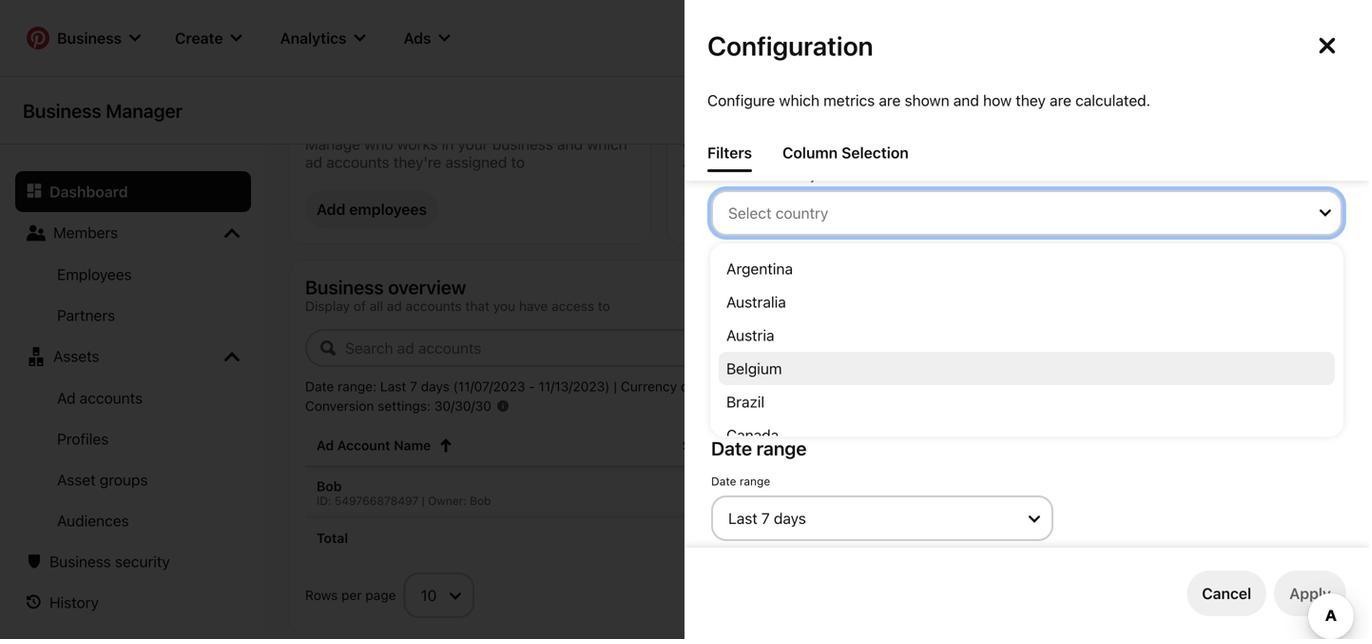 Task type: locate. For each thing, give the bounding box(es) containing it.
settings:
[[378, 398, 431, 414]]

1 vertical spatial with
[[712, 386, 734, 399]]

| left owner:
[[422, 494, 425, 507]]

add inside button
[[695, 200, 724, 218]]

1 vertical spatial id:
[[317, 494, 332, 507]]

are inside certain column totals will only calculate when "display usd only" is selected. local currencies are converted to usd with a fixed conversion rate based on the daily rates of the previous year.
[[1221, 372, 1238, 386]]

display usd only
[[742, 313, 860, 332]]

2 $0.00 from the left
[[934, 485, 969, 501]]

businesses
[[859, 135, 936, 153]]

date down spend
[[712, 475, 737, 488]]

0 horizontal spatial to
[[511, 153, 525, 171]]

on inside certain column totals will only calculate when "display usd only" is selected. local currencies are converted to usd with a fixed conversion rate based on the daily rates of the previous year.
[[898, 386, 912, 399]]

$0.00
[[688, 485, 724, 501], [934, 485, 969, 501]]

analytics button
[[265, 15, 381, 61]]

austria
[[727, 326, 775, 344]]

0 horizontal spatial create
[[175, 29, 223, 47]]

business down add employees button
[[305, 276, 384, 298]]

and right the business
[[557, 135, 583, 153]]

total
[[317, 530, 348, 546]]

0 vertical spatial create
[[175, 29, 223, 47]]

asset groups
[[57, 471, 148, 489]]

business left business badge dropdown menu button icon
[[57, 29, 122, 47]]

0 horizontal spatial and
[[557, 135, 583, 153]]

1 horizontal spatial |
[[614, 379, 617, 394]]

of right rates
[[994, 386, 1005, 399]]

1 horizontal spatial $0.00
[[934, 485, 969, 501]]

1 horizontal spatial the
[[1009, 386, 1026, 399]]

with left a on the bottom of the page
[[712, 386, 734, 399]]

1 vertical spatial currency
[[621, 379, 677, 394]]

more sections image inside members dropdown button
[[225, 225, 240, 241]]

dashboard button
[[15, 171, 251, 212]]

1 vertical spatial create
[[683, 105, 742, 127]]

1 vertical spatial to
[[598, 298, 611, 314]]

shown
[[905, 91, 950, 109]]

2 the from the left
[[1009, 386, 1026, 399]]

bob right owner:
[[470, 494, 491, 507]]

date down the brazil
[[712, 437, 753, 459]]

owner:
[[428, 494, 467, 507]]

the
[[915, 386, 932, 399], [1009, 386, 1026, 399]]

accounts up add employees button
[[326, 153, 390, 171]]

1 vertical spatial range
[[740, 475, 771, 488]]

display down the australia
[[742, 313, 792, 332]]

currency up austria
[[712, 274, 792, 296]]

1 horizontal spatial to
[[598, 298, 611, 314]]

business for business overview display of all ad accounts that you have access to
[[305, 276, 384, 298]]

account down belgium
[[752, 379, 801, 394]]

and
[[954, 91, 980, 109], [557, 135, 583, 153], [750, 153, 776, 171]]

cpm
[[939, 438, 969, 453]]

will
[[830, 372, 847, 386]]

which left the metrics
[[780, 91, 820, 109]]

0 vertical spatial on
[[940, 135, 957, 153]]

| right "11/13/2023)"
[[614, 379, 617, 394]]

ad inside field
[[712, 169, 726, 183]]

business for business manager
[[23, 99, 101, 122]]

access
[[552, 298, 595, 314]]

accounts inside "button"
[[80, 389, 143, 407]]

history image
[[27, 595, 42, 610]]

add left partners
[[695, 200, 724, 218]]

history button
[[15, 582, 251, 623]]

collaborate
[[683, 135, 763, 153]]

ad inside "button"
[[57, 389, 76, 407]]

employees button
[[15, 254, 251, 295]]

belgium
[[727, 360, 782, 378]]

ad inside create partnerships collaborate with external businesses on ad accounts and tools
[[961, 135, 978, 153]]

account
[[729, 169, 772, 183], [817, 344, 873, 362], [752, 379, 801, 394]]

|
[[614, 379, 617, 394], [882, 379, 885, 394], [422, 494, 425, 507]]

members button
[[15, 212, 251, 254]]

11/13/2023)
[[539, 379, 610, 394]]

more sections image for ad accounts
[[225, 349, 240, 364]]

1 horizontal spatial with
[[767, 135, 795, 153]]

selection
[[842, 144, 909, 162]]

add for add employees
[[317, 200, 346, 218]]

overview
[[388, 276, 467, 298]]

Ad account country text field
[[729, 200, 1303, 226]]

1 horizontal spatial currency
[[877, 344, 938, 362]]

which right the business
[[587, 135, 628, 153]]

fixed
[[747, 386, 773, 399]]

your
[[458, 135, 489, 153]]

ad
[[712, 169, 726, 183], [732, 379, 748, 394], [57, 389, 76, 407], [317, 438, 334, 453]]

assets image
[[27, 347, 46, 366]]

people image
[[27, 224, 46, 243]]

1 vertical spatial date range
[[712, 475, 771, 488]]

belgium option
[[719, 352, 1336, 385]]

that
[[466, 298, 490, 314]]

are left shown
[[879, 91, 901, 109]]

1 horizontal spatial of
[[994, 386, 1005, 399]]

1 horizontal spatial bob
[[470, 494, 491, 507]]

usd left only"
[[1007, 372, 1031, 386]]

id: inside bob id: 549766878497 | owner: bob
[[317, 494, 332, 507]]

0 vertical spatial date range
[[712, 437, 807, 459]]

bob link
[[317, 478, 602, 494]]

selected.
[[1077, 372, 1127, 386]]

0 for $0.00
[[839, 485, 848, 501]]

0 vertical spatial account
[[729, 169, 772, 183]]

rows
[[305, 587, 338, 603]]

pinterest image
[[27, 27, 49, 49]]

rates
[[964, 386, 991, 399]]

create partnerships collaborate with external businesses on ad accounts and tools
[[683, 105, 978, 171]]

1 vertical spatial which
[[587, 135, 628, 153]]

range down canada
[[740, 475, 771, 488]]

filters
[[708, 144, 752, 162]]

are left 'converted'
[[1221, 372, 1238, 386]]

0 horizontal spatial with
[[712, 386, 734, 399]]

display for display usd only
[[742, 313, 792, 332]]

partners
[[57, 306, 115, 324]]

to inside manage who works in your business and which ad accounts they're assigned to
[[511, 153, 525, 171]]

currency
[[712, 274, 792, 296], [621, 379, 677, 394]]

30/30/30
[[435, 398, 492, 414]]

0
[[839, 485, 848, 501], [839, 530, 848, 546], [1094, 530, 1103, 546]]

more sections image
[[225, 225, 240, 241], [225, 349, 240, 364]]

range down the brazil
[[757, 437, 807, 459]]

| inside bob id: 549766878497 | owner: bob
[[422, 494, 425, 507]]

ad up totals
[[796, 344, 813, 362]]

create button
[[160, 15, 257, 61]]

date up conversion
[[305, 379, 334, 394]]

1 vertical spatial on
[[898, 386, 912, 399]]

and left the how
[[954, 91, 980, 109]]

2 horizontal spatial to
[[1299, 372, 1310, 386]]

0 vertical spatial id:
[[414, 36, 431, 52]]

business inside button
[[57, 29, 122, 47]]

business
[[493, 135, 553, 153]]

1 horizontal spatial add
[[695, 200, 724, 218]]

create right business badge dropdown menu button icon
[[175, 29, 223, 47]]

to right access on the left
[[598, 298, 611, 314]]

0 vertical spatial more sections image
[[225, 225, 240, 241]]

0 horizontal spatial add
[[317, 200, 346, 218]]

impressions button
[[747, 435, 849, 454]]

1 vertical spatial of
[[994, 386, 1005, 399]]

currency up calculate
[[877, 344, 938, 362]]

employees
[[57, 265, 132, 283]]

0 horizontal spatial $0.00
[[688, 485, 724, 501]]

7
[[410, 379, 418, 394]]

spend element
[[683, 438, 724, 453]]

1 horizontal spatial on
[[940, 135, 957, 153]]

calculate
[[876, 372, 924, 386]]

0 vertical spatial with
[[767, 135, 795, 153]]

on
[[940, 135, 957, 153], [898, 386, 912, 399]]

display left all
[[305, 298, 350, 314]]

account up will
[[817, 344, 873, 362]]

date
[[305, 379, 334, 394], [712, 437, 753, 459], [712, 475, 737, 488]]

which
[[780, 91, 820, 109], [587, 135, 628, 153]]

manage
[[305, 135, 361, 153]]

currency
[[877, 344, 938, 362], [805, 379, 859, 394]]

2 more sections image from the top
[[225, 349, 240, 364]]

Search ad accounts search field
[[305, 329, 968, 367]]

display
[[797, 274, 859, 296]]

1 vertical spatial only
[[850, 372, 873, 386]]

2 horizontal spatial are
[[1221, 372, 1238, 386]]

1 horizontal spatial create
[[683, 105, 742, 127]]

to right assigned at the top left of page
[[511, 153, 525, 171]]

security
[[115, 553, 170, 571]]

$0.00 down spend
[[688, 485, 724, 501]]

column selection
[[783, 144, 909, 162]]

which inside manage who works in your business and which ad accounts they're assigned to
[[587, 135, 628, 153]]

0 horizontal spatial on
[[898, 386, 912, 399]]

more information about conversion settings image
[[497, 400, 509, 412]]

id:
[[414, 36, 431, 52], [317, 494, 332, 507]]

business up history
[[49, 553, 111, 571]]

of
[[354, 298, 366, 314], [994, 386, 1005, 399]]

manager
[[106, 99, 183, 122]]

business overview display of all ad accounts that you have access to
[[305, 276, 611, 314]]

1 more sections image from the top
[[225, 225, 240, 241]]

0 horizontal spatial usd
[[796, 313, 827, 332]]

are
[[879, 91, 901, 109], [1050, 91, 1072, 109], [1221, 372, 1238, 386]]

id: up "total"
[[317, 494, 332, 507]]

business inside business security 'button'
[[49, 553, 111, 571]]

0 horizontal spatial are
[[879, 91, 901, 109]]

usd right 'converted'
[[1313, 372, 1337, 386]]

1 vertical spatial more sections image
[[225, 349, 240, 364]]

ad right all
[[387, 298, 402, 314]]

accounts inside create partnerships collaborate with external businesses on ad accounts and tools
[[683, 153, 746, 171]]

to right 'converted'
[[1299, 372, 1310, 386]]

business inside business overview display of all ad accounts that you have access to
[[305, 276, 384, 298]]

and left tools
[[750, 153, 776, 171]]

1 horizontal spatial id:
[[414, 36, 431, 52]]

0 horizontal spatial of
[[354, 298, 366, 314]]

rate
[[838, 386, 859, 399]]

display inside business overview display of all ad accounts that you have access to
[[305, 298, 350, 314]]

metrics
[[824, 91, 875, 109]]

only right will
[[850, 372, 873, 386]]

ad down configure which metrics are shown and how they are calculated.
[[961, 135, 978, 153]]

2 horizontal spatial |
[[882, 379, 885, 394]]

cancel
[[1203, 585, 1252, 603]]

spend
[[683, 438, 724, 453]]

create up "collaborate"
[[683, 105, 742, 127]]

create inside create partnerships collaborate with external businesses on ad accounts and tools
[[683, 105, 742, 127]]

ad for ad accounts
[[57, 389, 76, 407]]

business badge dropdown menu button image
[[129, 32, 141, 44]]

1 add from the left
[[317, 200, 346, 218]]

2 vertical spatial to
[[1299, 372, 1310, 386]]

and inside create partnerships collaborate with external businesses on ad accounts and tools
[[750, 153, 776, 171]]

the down belgium option
[[1009, 386, 1026, 399]]

display up column
[[742, 344, 792, 362]]

dashboard image
[[27, 183, 42, 198]]

ad inside business overview display of all ad accounts that you have access to
[[387, 298, 402, 314]]

1 horizontal spatial which
[[780, 91, 820, 109]]

0 vertical spatial currency
[[712, 274, 792, 296]]

0 horizontal spatial id:
[[317, 494, 332, 507]]

of inside certain column totals will only calculate when "display usd only" is selected. local currencies are converted to usd with a fixed conversion rate based on the daily rates of the previous year.
[[994, 386, 1005, 399]]

ad left "who" at the top of the page
[[305, 153, 323, 171]]

with
[[767, 135, 795, 153], [712, 386, 734, 399]]

only up display ad account currency
[[831, 313, 860, 332]]

on right based
[[898, 386, 912, 399]]

business for business security
[[49, 553, 111, 571]]

with inside create partnerships collaborate with external businesses on ad accounts and tools
[[767, 135, 795, 153]]

a
[[737, 386, 744, 399]]

business
[[57, 29, 122, 47], [356, 36, 411, 52], [23, 99, 101, 122], [305, 276, 384, 298], [49, 553, 111, 571]]

| right more information about currency display image on the bottom of page
[[882, 379, 885, 394]]

id: left 1109011614398600265
[[414, 36, 431, 52]]

date range down canada
[[712, 475, 771, 488]]

on down configure which metrics are shown and how they are calculated.
[[940, 135, 957, 153]]

$0.00 down cpm element
[[934, 485, 969, 501]]

are right they
[[1050, 91, 1072, 109]]

1 the from the left
[[915, 386, 932, 399]]

ad down assets
[[57, 389, 76, 407]]

business down 'business' button
[[23, 99, 101, 122]]

accounts up profiles button
[[80, 389, 143, 407]]

of inside business overview display of all ad accounts that you have access to
[[354, 298, 366, 314]]

currency down display ad account currency
[[805, 379, 859, 394]]

0 horizontal spatial |
[[422, 494, 425, 507]]

date range down the brazil
[[712, 437, 807, 459]]

list box
[[712, 244, 1343, 452]]

the left daily at the right of page
[[915, 386, 932, 399]]

ad left account
[[317, 438, 334, 453]]

0 horizontal spatial currency
[[805, 379, 859, 394]]

based
[[862, 386, 895, 399]]

1 horizontal spatial currency
[[712, 274, 792, 296]]

"display
[[960, 372, 1004, 386]]

create inside popup button
[[175, 29, 223, 47]]

business for business
[[57, 29, 122, 47]]

0 horizontal spatial which
[[587, 135, 628, 153]]

to inside business overview display of all ad accounts that you have access to
[[598, 298, 611, 314]]

0 vertical spatial of
[[354, 298, 366, 314]]

account
[[337, 438, 391, 453]]

add inside button
[[317, 200, 346, 218]]

accounts left that
[[406, 298, 462, 314]]

ad account country
[[712, 169, 817, 183]]

business right bob icon
[[356, 36, 411, 52]]

last
[[380, 379, 406, 394]]

with down partnerships
[[767, 135, 795, 153]]

currencies
[[1162, 372, 1218, 386]]

account inside field
[[729, 169, 772, 183]]

add employees
[[317, 200, 427, 218]]

1 $0.00 from the left
[[688, 485, 724, 501]]

1 vertical spatial currency
[[805, 379, 859, 394]]

currency down search ad accounts search box
[[621, 379, 677, 394]]

add left employees
[[317, 200, 346, 218]]

account down filters
[[729, 169, 772, 183]]

0 horizontal spatial the
[[915, 386, 932, 399]]

ad accounts
[[57, 389, 143, 407]]

ad for ad account country
[[712, 169, 726, 183]]

0 horizontal spatial currency
[[621, 379, 677, 394]]

of left all
[[354, 298, 366, 314]]

0 vertical spatial to
[[511, 153, 525, 171]]

page
[[366, 587, 396, 603]]

accounts up add partners on the right
[[683, 153, 746, 171]]

analytics
[[280, 29, 347, 47]]

bob up "total"
[[317, 478, 342, 494]]

ad down filters
[[712, 169, 726, 183]]

more sections image inside assets dropdown button
[[225, 349, 240, 364]]

add
[[317, 200, 346, 218], [695, 200, 724, 218]]

display
[[305, 298, 350, 314], [742, 313, 792, 332], [742, 344, 792, 362]]

1 horizontal spatial and
[[750, 153, 776, 171]]

usd down display
[[796, 313, 827, 332]]

| inside | conversion settings: 30/30/30
[[882, 379, 885, 394]]

2 add from the left
[[695, 200, 724, 218]]



Task type: describe. For each thing, give the bounding box(es) containing it.
business security button
[[15, 541, 251, 582]]

ad down belgium
[[732, 379, 748, 394]]

when
[[928, 372, 956, 386]]

members
[[53, 224, 118, 242]]

cancel button
[[1187, 571, 1267, 616]]

country
[[776, 169, 817, 183]]

they're
[[394, 153, 442, 171]]

0 vertical spatial which
[[780, 91, 820, 109]]

cpm element
[[939, 438, 969, 453]]

configure which metrics are shown and how they are calculated.
[[708, 91, 1151, 109]]

year.
[[1078, 386, 1104, 399]]

days
[[421, 379, 450, 394]]

is
[[1065, 372, 1074, 386]]

bob id: 549766878497 | owner: bob
[[317, 478, 491, 507]]

1109011614398600265
[[435, 36, 580, 52]]

who
[[365, 135, 393, 153]]

canada
[[727, 426, 779, 444]]

2 vertical spatial account
[[752, 379, 801, 394]]

accounts inside business overview display of all ad accounts that you have access to
[[406, 298, 462, 314]]

1 horizontal spatial are
[[1050, 91, 1072, 109]]

add partners button
[[683, 190, 800, 228]]

local
[[1130, 372, 1159, 386]]

column
[[754, 372, 793, 386]]

column selection link
[[775, 136, 917, 169]]

date range: last 7 days (11/07/2023 - 11/13/2023) | currency display: ad account currency
[[305, 379, 859, 394]]

accounts inside manage who works in your business and which ad accounts they're assigned to
[[326, 153, 390, 171]]

0 vertical spatial date
[[305, 379, 334, 394]]

rows per page
[[305, 587, 396, 603]]

column
[[783, 144, 838, 162]]

impressions
[[770, 437, 848, 452]]

2 date range from the top
[[712, 475, 771, 488]]

0 horizontal spatial bob
[[317, 478, 342, 494]]

profiles
[[57, 430, 109, 448]]

add partners
[[695, 200, 789, 218]]

brazil
[[727, 393, 765, 411]]

manage who works in your business and which ad accounts they're assigned to
[[305, 135, 628, 171]]

ad inside manage who works in your business and which ad accounts they're assigned to
[[305, 153, 323, 171]]

partners button
[[15, 295, 251, 336]]

employees
[[349, 200, 427, 218]]

assigned
[[446, 153, 507, 171]]

1 vertical spatial date
[[712, 437, 753, 459]]

only"
[[1034, 372, 1062, 386]]

they
[[1016, 91, 1046, 109]]

partnerships
[[746, 105, 857, 127]]

conversion
[[776, 386, 835, 399]]

configuration
[[708, 30, 874, 61]]

bob image
[[305, 12, 348, 55]]

primary navigation header navigation
[[11, 4, 1358, 72]]

display:
[[681, 379, 728, 394]]

only inside certain column totals will only calculate when "display usd only" is selected. local currencies are converted to usd with a fixed conversion rate based on the daily rates of the previous year.
[[850, 372, 873, 386]]

how
[[984, 91, 1012, 109]]

filters link
[[700, 136, 760, 172]]

assets button
[[15, 336, 251, 378]]

audiences
[[57, 512, 129, 530]]

create for create
[[175, 29, 223, 47]]

in
[[442, 135, 454, 153]]

impressions element
[[770, 437, 848, 452]]

daily
[[936, 386, 961, 399]]

dashboard
[[49, 183, 128, 201]]

ads
[[404, 29, 431, 47]]

0 vertical spatial range
[[757, 437, 807, 459]]

previous
[[1029, 386, 1075, 399]]

profiles button
[[15, 419, 251, 459]]

partners
[[727, 200, 789, 218]]

conversion
[[305, 398, 374, 414]]

groups
[[100, 471, 148, 489]]

asset groups button
[[15, 459, 251, 500]]

more information about currency display image
[[865, 381, 876, 392]]

australia
[[727, 293, 786, 311]]

totals
[[796, 372, 826, 386]]

ads button
[[389, 15, 466, 61]]

calculated.
[[1076, 91, 1151, 109]]

1 vertical spatial account
[[817, 344, 873, 362]]

0 vertical spatial only
[[831, 313, 860, 332]]

you
[[494, 298, 516, 314]]

audiences button
[[15, 500, 251, 541]]

business manager
[[23, 99, 183, 122]]

2 horizontal spatial usd
[[1313, 372, 1337, 386]]

add for add partners
[[695, 200, 724, 218]]

have
[[519, 298, 548, 314]]

display for display ad account currency
[[742, 344, 792, 362]]

id: for bob
[[317, 494, 332, 507]]

security image
[[27, 554, 42, 570]]

ad for ad account name
[[317, 438, 334, 453]]

business for business id: 1109011614398600265
[[356, 36, 411, 52]]

create for create partnerships collaborate with external businesses on ad accounts and tools
[[683, 105, 742, 127]]

Ad account country field
[[712, 169, 1343, 236]]

business button
[[15, 15, 152, 61]]

list box containing argentina
[[712, 244, 1343, 452]]

ad accounts button
[[15, 378, 251, 419]]

more sections image for employees
[[225, 225, 240, 241]]

-
[[529, 379, 535, 394]]

2 vertical spatial date
[[712, 475, 737, 488]]

2 horizontal spatial and
[[954, 91, 980, 109]]

works
[[397, 135, 438, 153]]

0 for 0
[[1094, 530, 1103, 546]]

configure
[[708, 91, 776, 109]]

to inside certain column totals will only calculate when "display usd only" is selected. local currencies are converted to usd with a fixed conversion rate based on the daily rates of the previous year.
[[1299, 372, 1310, 386]]

id: for business
[[414, 36, 431, 52]]

business id: 1109011614398600265
[[356, 36, 580, 52]]

0 vertical spatial currency
[[877, 344, 938, 362]]

on inside create partnerships collaborate with external businesses on ad accounts and tools
[[940, 135, 957, 153]]

ad account name button
[[317, 438, 602, 453]]

and inside manage who works in your business and which ad accounts they're assigned to
[[557, 135, 583, 153]]

all
[[370, 298, 383, 314]]

certain column totals will only calculate when "display usd only" is selected. local currencies are converted to usd with a fixed conversion rate based on the daily rates of the previous year.
[[712, 372, 1337, 399]]

with inside certain column totals will only calculate when "display usd only" is selected. local currencies are converted to usd with a fixed conversion rate based on the daily rates of the previous year.
[[712, 386, 734, 399]]

converted
[[1242, 372, 1296, 386]]

549766878497
[[335, 494, 419, 507]]

1 horizontal spatial usd
[[1007, 372, 1031, 386]]

per
[[342, 587, 362, 603]]

1 date range from the top
[[712, 437, 807, 459]]



Task type: vqa. For each thing, say whether or not it's contained in the screenshot.
the Recent
no



